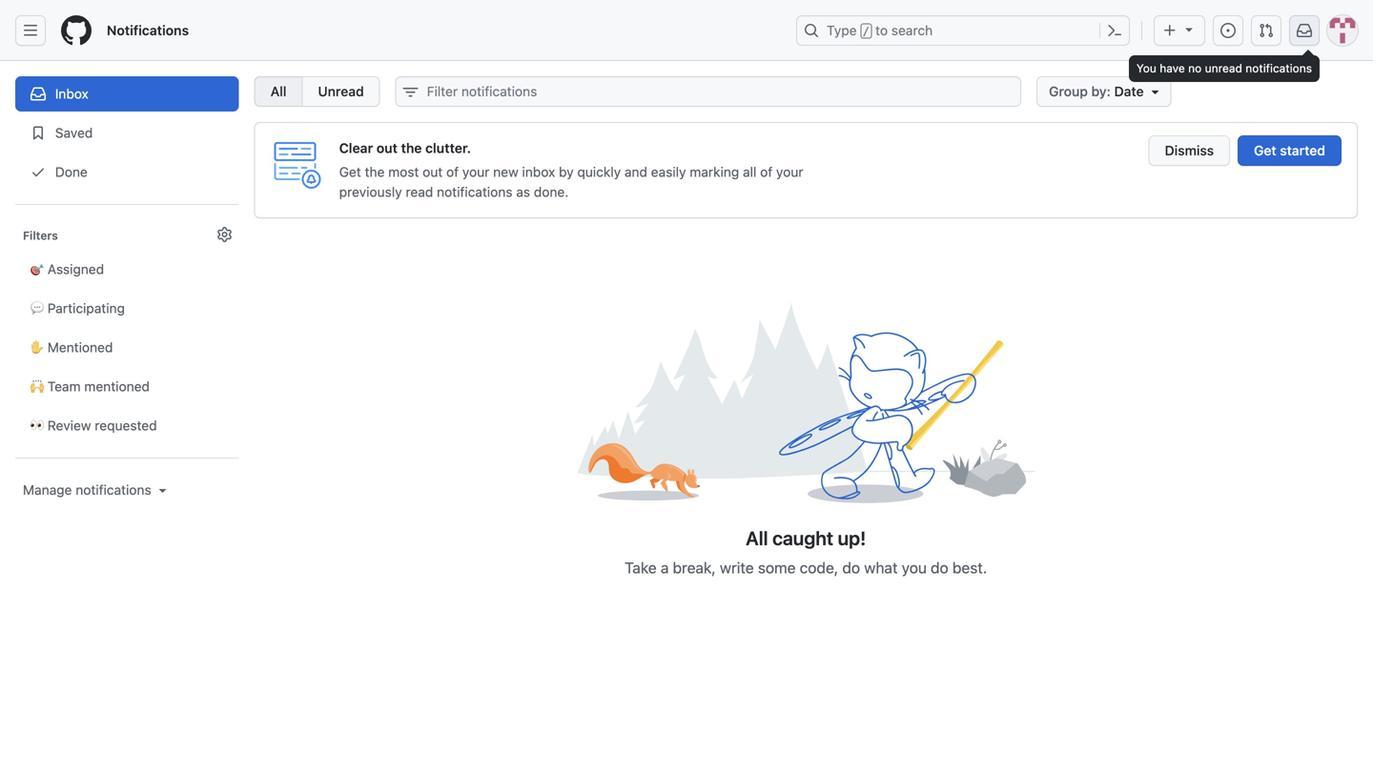 Task type: describe. For each thing, give the bounding box(es) containing it.
1 horizontal spatial the
[[401, 140, 422, 156]]

code alert image
[[271, 138, 324, 192]]

🎯 assigned
[[31, 261, 104, 277]]

👀
[[31, 418, 44, 433]]

1 horizontal spatial triangle down image
[[1182, 21, 1197, 37]]

issue opened image
[[1221, 23, 1236, 38]]

marking
[[690, 164, 739, 180]]

write
[[720, 559, 754, 577]]

you
[[902, 559, 927, 577]]

get inside clear out the clutter. get the most out of your new inbox by quickly and easily marking all of your previously read notifications as done.
[[339, 164, 361, 180]]

clear out the clutter. get the most out of your new inbox by quickly and easily marking all of your previously read notifications as done.
[[339, 140, 803, 200]]

✋
[[31, 339, 44, 355]]

customize filters image
[[217, 227, 232, 242]]

filter image
[[403, 85, 418, 100]]

💬 participating
[[31, 300, 125, 316]]

manage notifications
[[23, 482, 151, 498]]

take
[[625, 559, 657, 577]]

to
[[876, 22, 888, 38]]

by:
[[1091, 83, 1111, 99]]

notifications image
[[1297, 23, 1312, 38]]

dismiss button
[[1149, 135, 1230, 166]]

command palette image
[[1107, 23, 1122, 38]]

👀 review requested link
[[15, 408, 239, 443]]

notifications link
[[99, 15, 197, 46]]

2 do from the left
[[931, 559, 949, 577]]

most
[[388, 164, 419, 180]]

filters
[[23, 229, 58, 242]]

inbox image
[[31, 86, 46, 102]]

best.
[[953, 559, 987, 577]]

0 vertical spatial out
[[376, 140, 398, 156]]

all button
[[254, 76, 302, 107]]

2 of from the left
[[760, 164, 773, 180]]

by
[[559, 164, 574, 180]]

all caught up! take a break, write some code, do what you do best.
[[625, 527, 987, 577]]

notifications inside popup button
[[76, 482, 151, 498]]

get started
[[1254, 143, 1326, 158]]

done.
[[534, 184, 569, 200]]

💬
[[31, 300, 44, 316]]

participating
[[47, 300, 125, 316]]

1 do from the left
[[843, 559, 860, 577]]

bookmark image
[[31, 125, 46, 141]]

👀 review requested
[[31, 418, 157, 433]]

🙌 team mentioned link
[[15, 369, 239, 404]]

done
[[51, 164, 88, 180]]

notifications inside clear out the clutter. get the most out of your new inbox by quickly and easily marking all of your previously read notifications as done.
[[437, 184, 513, 200]]

search
[[892, 22, 933, 38]]

some
[[758, 559, 796, 577]]



Task type: locate. For each thing, give the bounding box(es) containing it.
and
[[625, 164, 647, 180]]

/
[[863, 25, 870, 38]]

the
[[401, 140, 422, 156], [365, 164, 385, 180]]

break,
[[673, 559, 716, 577]]

your
[[462, 164, 490, 180], [776, 164, 803, 180]]

0 vertical spatial notifications
[[437, 184, 513, 200]]

saved link
[[15, 115, 239, 151]]

0 horizontal spatial notifications
[[76, 482, 151, 498]]

triangle down image right 'plus' icon
[[1182, 21, 1197, 37]]

done link
[[15, 154, 239, 190]]

0 horizontal spatial out
[[376, 140, 398, 156]]

mentioned
[[84, 379, 150, 394]]

started
[[1280, 143, 1326, 158]]

inbox zero image
[[577, 295, 1035, 511]]

1 vertical spatial all
[[746, 527, 768, 549]]

manage
[[23, 482, 72, 498]]

of right "all" on the right top of page
[[760, 164, 773, 180]]

assigned
[[47, 261, 104, 277]]

review
[[47, 418, 91, 433]]

mentioned
[[47, 339, 113, 355]]

1 horizontal spatial of
[[760, 164, 773, 180]]

1 vertical spatial notifications
[[76, 482, 151, 498]]

1 horizontal spatial do
[[931, 559, 949, 577]]

plus image
[[1163, 23, 1178, 38]]

clear
[[339, 140, 373, 156]]

triangle down image right date
[[1148, 84, 1163, 99]]

inbox link
[[15, 76, 239, 112]]

0 horizontal spatial get
[[339, 164, 361, 180]]

0 vertical spatial all
[[271, 83, 287, 99]]

notifications element
[[15, 61, 239, 658]]

dismiss
[[1165, 143, 1214, 158]]

1 horizontal spatial all
[[746, 527, 768, 549]]

quickly
[[577, 164, 621, 180]]

1 vertical spatial triangle down image
[[1148, 84, 1163, 99]]

🙌
[[31, 379, 44, 394]]

all up some
[[746, 527, 768, 549]]

all inside "all caught up! take a break, write some code, do what you do best."
[[746, 527, 768, 549]]

1 horizontal spatial out
[[423, 164, 443, 180]]

your right "all" on the right top of page
[[776, 164, 803, 180]]

✋ mentioned
[[31, 339, 113, 355]]

team
[[47, 379, 81, 394]]

type
[[827, 22, 857, 38]]

inbox
[[55, 86, 89, 102]]

0 horizontal spatial your
[[462, 164, 490, 180]]

inbox
[[522, 164, 555, 180]]

a
[[661, 559, 669, 577]]

🎯
[[31, 261, 44, 277]]

0 horizontal spatial do
[[843, 559, 860, 577]]

easily
[[651, 164, 686, 180]]

of
[[446, 164, 459, 180], [760, 164, 773, 180]]

1 horizontal spatial your
[[776, 164, 803, 180]]

unread button
[[302, 76, 380, 107]]

out up read
[[423, 164, 443, 180]]

None search field
[[395, 76, 1021, 107]]

homepage image
[[61, 15, 92, 46]]

1 vertical spatial out
[[423, 164, 443, 180]]

do
[[843, 559, 860, 577], [931, 559, 949, 577]]

requested
[[95, 418, 157, 433]]

triangle down image
[[155, 483, 170, 498]]

git pull request image
[[1259, 23, 1274, 38]]

group by: date
[[1049, 83, 1144, 99]]

do left what
[[843, 559, 860, 577]]

all for all caught up! take a break, write some code, do what you do best.
[[746, 527, 768, 549]]

saved
[[51, 125, 93, 141]]

notifications
[[437, 184, 513, 200], [76, 482, 151, 498]]

0 horizontal spatial of
[[446, 164, 459, 180]]

notifications
[[107, 22, 189, 38]]

new
[[493, 164, 519, 180]]

code,
[[800, 559, 839, 577]]

caught
[[773, 527, 834, 549]]

all
[[271, 83, 287, 99], [746, 527, 768, 549]]

🙌 team mentioned
[[31, 379, 150, 394]]

read
[[406, 184, 433, 200]]

1 vertical spatial the
[[365, 164, 385, 180]]

0 vertical spatial triangle down image
[[1182, 21, 1197, 37]]

get started button
[[1238, 135, 1342, 166]]

up!
[[838, 527, 866, 549]]

2 your from the left
[[776, 164, 803, 180]]

all
[[743, 164, 757, 180]]

Filter notifications text field
[[395, 76, 1021, 107]]

get inside button
[[1254, 143, 1277, 158]]

what
[[864, 559, 898, 577]]

✋ mentioned link
[[15, 330, 239, 365]]

1 horizontal spatial notifications
[[437, 184, 513, 200]]

notifications left triangle down image
[[76, 482, 151, 498]]

unread
[[318, 83, 364, 99]]

🎯 assigned link
[[15, 252, 239, 287]]

1 of from the left
[[446, 164, 459, 180]]

get
[[1254, 143, 1277, 158], [339, 164, 361, 180]]

manage notifications button
[[23, 481, 170, 500]]

notifications down new
[[437, 184, 513, 200]]

group
[[1049, 83, 1088, 99]]

previously
[[339, 184, 402, 200]]

all for all
[[271, 83, 287, 99]]

clutter.
[[425, 140, 471, 156]]

out
[[376, 140, 398, 156], [423, 164, 443, 180]]

1 your from the left
[[462, 164, 490, 180]]

of down the clutter.
[[446, 164, 459, 180]]

0 vertical spatial get
[[1254, 143, 1277, 158]]

get down clear
[[339, 164, 361, 180]]

date
[[1114, 83, 1144, 99]]

0 horizontal spatial the
[[365, 164, 385, 180]]

as
[[516, 184, 530, 200]]

💬 participating link
[[15, 291, 239, 326]]

do right you
[[931, 559, 949, 577]]

check image
[[31, 165, 46, 180]]

get left started
[[1254, 143, 1277, 158]]

1 horizontal spatial get
[[1254, 143, 1277, 158]]

0 horizontal spatial triangle down image
[[1148, 84, 1163, 99]]

all left unread
[[271, 83, 287, 99]]

triangle down image
[[1182, 21, 1197, 37], [1148, 84, 1163, 99]]

0 vertical spatial the
[[401, 140, 422, 156]]

1 vertical spatial get
[[339, 164, 361, 180]]

all inside "all" button
[[271, 83, 287, 99]]

the up most
[[401, 140, 422, 156]]

your left new
[[462, 164, 490, 180]]

the up previously
[[365, 164, 385, 180]]

0 horizontal spatial all
[[271, 83, 287, 99]]

out up most
[[376, 140, 398, 156]]

tooltip
[[1129, 55, 1320, 82]]

type / to search
[[827, 22, 933, 38]]



Task type: vqa. For each thing, say whether or not it's contained in the screenshot.
all button
yes



